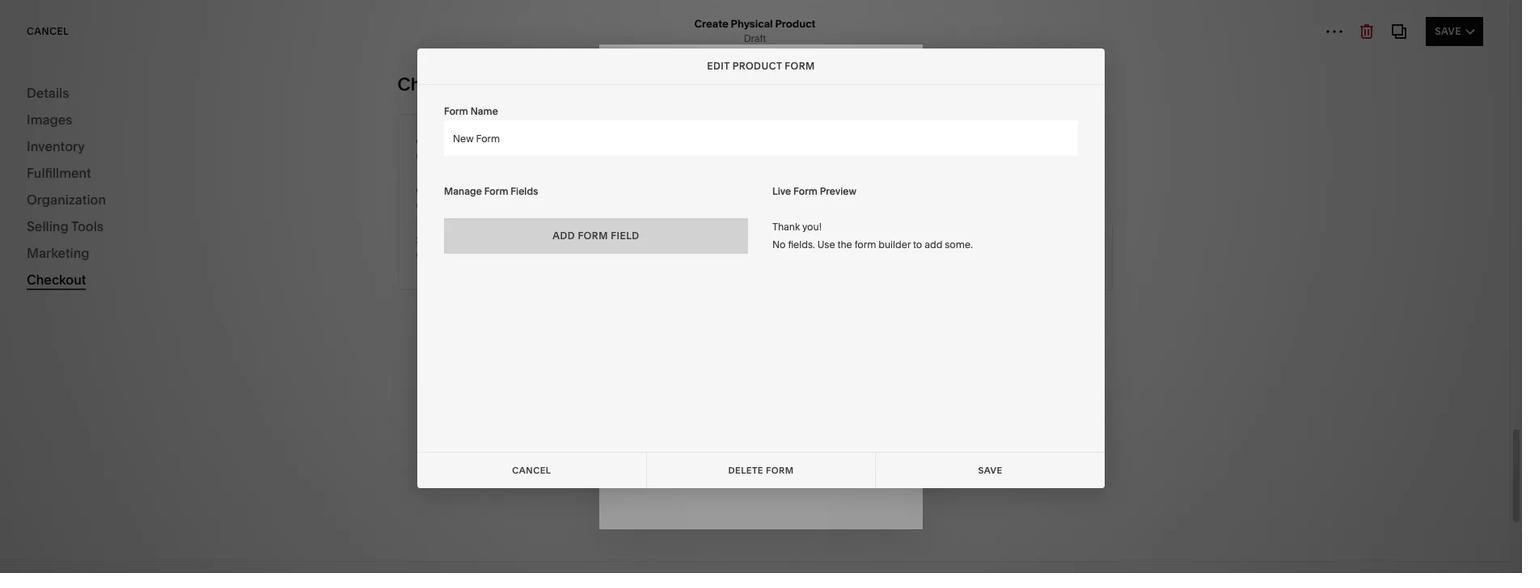 Task type: vqa. For each thing, say whether or not it's contained in the screenshot.
subscribe
yes



Task type: describe. For each thing, give the bounding box(es) containing it.
some.
[[945, 239, 973, 251]]

fields.
[[788, 239, 815, 251]]

analytics link
[[27, 353, 167, 373]]

14
[[1086, 113, 1111, 145]]

edit site button
[[1354, 27, 1419, 56]]

get
[[426, 263, 441, 275]]

subscription choose a subscription plan.
[[365, 318, 493, 347]]

the inside manage projects and invoice clients manage the details needed to deliver a professional service experience.
[[1129, 325, 1149, 341]]

no inside thank you! no fields. use the form builder to add some.
[[772, 239, 786, 251]]

create
[[694, 17, 728, 30]]

set up your store
[[321, 105, 466, 127]]

way
[[394, 263, 412, 275]]

custom forms
[[626, 113, 752, 135]]

cart. inside 'custom forms collect information when customers add this to their cart.'
[[658, 200, 678, 212]]

tara schultz
[[64, 523, 120, 536]]

organization
[[27, 192, 106, 208]]

custom forms collect information when customers add this to their cart.
[[416, 184, 678, 212]]

0%
[[990, 118, 1005, 130]]

cancel inside "cancel" link
[[512, 465, 551, 476]]

this inside collect information when customers add this to their cart.
[[626, 167, 648, 183]]

website link
[[27, 99, 167, 119]]

manage for manage projects and invoice clients manage the details needed to deliver a professional service experience.
[[1076, 302, 1126, 319]]

acuity scheduling
[[27, 383, 138, 400]]

cart
[[517, 150, 537, 163]]

custom forms dialog
[[599, 44, 923, 529]]

product inside create physical product draft
[[775, 17, 816, 30]]

contacts
[[27, 325, 82, 341]]

to left sell
[[413, 493, 431, 515]]

live
[[381, 406, 397, 418]]

fulfillment
[[27, 165, 91, 181]]

custom button customize the add to cart button text.
[[416, 134, 591, 163]]

on
[[503, 249, 515, 261]]

selling link
[[27, 129, 167, 148]]

trial
[[1190, 123, 1214, 139]]

information inside 'custom forms collect information when customers add this to their cart.'
[[451, 200, 504, 212]]

1 vertical spatial product
[[732, 60, 782, 72]]

needed
[[1196, 325, 1243, 341]]

form left name on the left top of page
[[444, 105, 468, 117]]

schultz
[[86, 523, 120, 536]]

orders link
[[36, 180, 176, 208]]

save
[[1435, 25, 1461, 37]]

a inside subscription choose a subscription plan.
[[403, 334, 409, 347]]

collect inside 'custom forms collect information when customers add this to their cart.'
[[416, 200, 449, 212]]

save button
[[1426, 17, 1483, 46]]

create physical product draft
[[694, 17, 816, 44]]

add up recurring
[[553, 230, 575, 242]]

button
[[539, 150, 569, 163]]

0 horizontal spatial cancel
[[27, 25, 69, 37]]

library
[[65, 412, 108, 429]]

to inside payments add a way to get paid.
[[415, 263, 424, 275]]

a inside manage projects and invoice clients manage the details needed to deliver a professional service experience.
[[1306, 325, 1314, 341]]

2 vertical spatial manage
[[1076, 325, 1126, 341]]

invoicing
[[36, 242, 85, 256]]

details
[[1152, 325, 1193, 341]]

draft
[[744, 32, 766, 44]]

add inside thank you! no fields. use the form builder to add some.
[[924, 239, 942, 251]]

scheduling
[[69, 383, 138, 400]]

discounts
[[36, 214, 89, 229]]

project management button
[[1076, 373, 1201, 402]]

their inside collect information when customers add this to their cart.
[[667, 167, 695, 183]]

details
[[27, 85, 69, 101]]

subscription
[[411, 334, 468, 347]]

subscription for subscription charge customers on a recurring basis.
[[416, 233, 484, 247]]

site
[[1388, 35, 1410, 47]]

management
[[1125, 381, 1201, 393]]

publish
[[1274, 168, 1320, 184]]

when
[[1076, 168, 1111, 184]]

products for products add products to your inventory.
[[365, 176, 414, 190]]

1 vertical spatial selling tools
[[36, 269, 103, 284]]

up
[[353, 105, 376, 127]]

physical
[[731, 17, 773, 30]]

asset library
[[27, 412, 108, 429]]

days
[[1121, 123, 1150, 139]]

0 vertical spatial tools
[[71, 218, 104, 235]]

and inside the publish go live and start selling.
[[399, 406, 417, 418]]

add inside 'custom forms collect information when customers add this to their cart.'
[[584, 200, 602, 212]]

manage form fields
[[444, 185, 538, 197]]

a inside payments add a way to get paid.
[[387, 263, 392, 275]]

products
[[387, 192, 428, 204]]

to inside thank you! no fields. use the form builder to add some.
[[913, 239, 922, 251]]

forms for custom forms
[[697, 113, 752, 135]]

custom for custom forms
[[626, 113, 693, 135]]

collect information when customers add this to their cart.
[[626, 149, 876, 183]]

form for manage form fields
[[484, 185, 508, 197]]

inventory
[[27, 138, 85, 154]]

publish
[[365, 389, 405, 404]]

paid.
[[444, 263, 466, 275]]

a inside subscription charge customers on a recurring basis.
[[518, 249, 523, 261]]

form for add form field
[[578, 230, 608, 242]]

collect inside collect information when customers add this to their cart.
[[626, 149, 670, 165]]

sell
[[435, 493, 464, 515]]

experience.
[[1123, 343, 1195, 359]]

add inside payments add a way to get paid.
[[365, 263, 384, 275]]

products for products
[[36, 159, 84, 174]]

invoicing link
[[36, 235, 176, 263]]

live
[[772, 185, 791, 197]]

and inside manage projects and invoice clients manage the details needed to deliver a professional service experience.
[[1183, 302, 1207, 319]]

asset
[[27, 412, 62, 429]]

store
[[421, 105, 466, 127]]

0 vertical spatial checkout
[[397, 74, 479, 95]]

projects
[[1129, 302, 1180, 319]]

selling down invoicing
[[36, 269, 72, 284]]

start
[[419, 406, 439, 418]]

clients
[[1257, 302, 1298, 319]]

form name
[[444, 105, 498, 117]]

charge
[[416, 249, 450, 261]]

acuity scheduling link
[[27, 383, 167, 402]]

ready,
[[1155, 168, 1192, 184]]

0 vertical spatial selling tools
[[27, 218, 104, 235]]

suggested
[[1076, 278, 1129, 287]]

form for no form required
[[652, 223, 680, 234]]

form
[[855, 239, 876, 251]]

suggested for you
[[1076, 278, 1170, 287]]

when inside collect information when customers add this to their cart.
[[747, 149, 780, 165]]

choose
[[365, 334, 401, 347]]

this inside 'custom forms collect information when customers add this to their cart.'
[[605, 200, 621, 212]]

subscription charge customers on a recurring basis.
[[416, 233, 596, 261]]

thank
[[772, 221, 800, 233]]

to inside products add products to your inventory.
[[430, 192, 440, 204]]



Task type: locate. For each thing, give the bounding box(es) containing it.
None button
[[647, 453, 875, 488], [876, 453, 1105, 488], [647, 453, 875, 488], [876, 453, 1105, 488]]

0 horizontal spatial add
[[584, 200, 602, 212]]

contacts link
[[27, 324, 167, 344]]

acuity
[[27, 383, 66, 400]]

the down button
[[467, 150, 482, 163]]

deliver
[[1262, 325, 1303, 341]]

to right builder
[[913, 239, 922, 251]]

information down manage form fields
[[451, 200, 504, 212]]

form inside dialog
[[652, 223, 680, 234]]

when down fields
[[506, 200, 531, 212]]

subscribe
[[1195, 168, 1256, 184]]

subscription for subscription choose a subscription plan.
[[365, 318, 434, 333]]

1 vertical spatial checkout
[[27, 272, 86, 288]]

edit inside button
[[1363, 35, 1385, 47]]

basis.
[[570, 249, 596, 261]]

name
[[470, 105, 498, 117]]

collect up charge at the left top of page
[[416, 200, 449, 212]]

the inside thank you! no fields. use the form builder to add some.
[[837, 239, 852, 251]]

checkout
[[397, 74, 479, 95], [27, 272, 86, 288]]

to right products
[[430, 192, 440, 204]]

no form required
[[635, 223, 731, 234]]

subscription up choose
[[365, 318, 434, 333]]

thank you! no fields. use the form builder to add some.
[[772, 221, 973, 251]]

customers down fields
[[533, 200, 582, 212]]

no
[[635, 223, 650, 234], [772, 239, 786, 251]]

form for live form preview
[[793, 185, 818, 197]]

1 horizontal spatial this
[[626, 167, 648, 183]]

help link
[[27, 470, 56, 488]]

product
[[775, 17, 816, 30], [732, 60, 782, 72]]

payments add a way to get paid.
[[365, 247, 466, 275]]

customers up paid.
[[452, 249, 501, 261]]

asset library link
[[27, 412, 167, 431]]

1 horizontal spatial checkout
[[397, 74, 479, 95]]

orders
[[36, 187, 73, 201]]

add
[[484, 150, 504, 163], [365, 192, 384, 204], [553, 230, 575, 242], [365, 263, 384, 275]]

edit site
[[1363, 35, 1410, 47]]

form right live
[[793, 185, 818, 197]]

1 horizontal spatial their
[[667, 167, 695, 183]]

required
[[682, 223, 731, 234]]

for
[[1131, 278, 1149, 287]]

1 marketing from the top
[[27, 245, 89, 261]]

custom for custom forms collect information when customers add this to their cart.
[[416, 184, 458, 198]]

professional
[[1317, 325, 1392, 341]]

to inside the custom button customize the add to cart button text.
[[506, 150, 515, 163]]

1 vertical spatial cancel
[[512, 465, 551, 476]]

0 horizontal spatial no
[[635, 223, 650, 234]]

recurring
[[525, 249, 568, 261]]

no down thank
[[772, 239, 786, 251]]

products add products to your inventory.
[[365, 176, 509, 204]]

product down draft
[[732, 60, 782, 72]]

service
[[1076, 343, 1120, 359]]

0 horizontal spatial information
[[451, 200, 504, 212]]

project management
[[1076, 381, 1201, 393]]

marketing
[[27, 245, 89, 261], [27, 296, 89, 312]]

information inside collect information when customers add this to their cart.
[[673, 149, 744, 165]]

1 vertical spatial manage
[[1076, 302, 1126, 319]]

when up live
[[747, 149, 780, 165]]

cart. inside collect information when customers add this to their cart.
[[698, 167, 725, 183]]

2 marketing from the top
[[27, 296, 89, 312]]

set
[[321, 105, 349, 127]]

and right live
[[399, 406, 417, 418]]

you're
[[1114, 168, 1152, 184]]

live form preview
[[772, 185, 856, 197]]

forms left fields
[[461, 184, 495, 198]]

your right "up"
[[379, 105, 417, 127]]

0 vertical spatial customers
[[783, 149, 849, 165]]

2 vertical spatial customers
[[452, 249, 501, 261]]

add up preview
[[852, 149, 876, 165]]

tools up invoicing link on the left
[[71, 218, 104, 235]]

1 vertical spatial products
[[365, 176, 414, 190]]

publish go live and start selling.
[[365, 389, 474, 418]]

manage down customize at the top left
[[444, 185, 482, 197]]

1 vertical spatial the
[[837, 239, 852, 251]]

their up field on the left of page
[[635, 200, 655, 212]]

edit for edit product form
[[707, 60, 730, 72]]

selling up set
[[298, 27, 371, 55]]

2 horizontal spatial your
[[1322, 168, 1349, 184]]

2 horizontal spatial add
[[924, 239, 942, 251]]

plan.
[[470, 334, 493, 347]]

cart.
[[698, 167, 725, 183], [658, 200, 678, 212]]

0 vertical spatial their
[[667, 167, 695, 183]]

form down create physical product draft
[[785, 60, 815, 72]]

1 horizontal spatial when
[[747, 149, 780, 165]]

1 horizontal spatial products
[[365, 176, 414, 190]]

to left "get"
[[415, 263, 424, 275]]

0 vertical spatial when
[[747, 149, 780, 165]]

use
[[817, 239, 835, 251]]

you!
[[802, 221, 822, 233]]

0 vertical spatial the
[[467, 150, 482, 163]]

product right physical
[[775, 17, 816, 30]]

cart. up no form required
[[658, 200, 678, 212]]

manage for manage form fields
[[444, 185, 482, 197]]

1 horizontal spatial cart.
[[698, 167, 725, 183]]

their inside 'custom forms collect information when customers add this to their cart.'
[[635, 200, 655, 212]]

2 vertical spatial add
[[924, 239, 942, 251]]

you
[[1151, 278, 1170, 287]]

to
[[506, 150, 515, 163], [651, 167, 664, 183], [1259, 168, 1271, 184], [430, 192, 440, 204], [623, 200, 632, 212], [913, 239, 922, 251], [415, 263, 424, 275], [1246, 325, 1259, 341], [413, 493, 431, 515]]

their
[[667, 167, 695, 183], [635, 200, 655, 212]]

a
[[518, 249, 523, 261], [387, 263, 392, 275], [1306, 325, 1314, 341], [403, 334, 409, 347]]

information down 'custom forms'
[[673, 149, 744, 165]]

no inside custom forms dialog
[[635, 223, 650, 234]]

the up experience.
[[1129, 325, 1149, 341]]

a right on
[[518, 249, 523, 261]]

0 horizontal spatial this
[[605, 200, 621, 212]]

to inside 'custom forms collect information when customers add this to their cart.'
[[623, 200, 632, 212]]

no left required
[[635, 223, 650, 234]]

1 vertical spatial forms
[[461, 184, 495, 198]]

0 vertical spatial marketing
[[27, 245, 89, 261]]

add down button
[[484, 150, 504, 163]]

form left required
[[652, 223, 680, 234]]

0 horizontal spatial and
[[399, 406, 417, 418]]

site.
[[1352, 168, 1377, 184]]

2 vertical spatial your
[[442, 192, 462, 204]]

edit down create at the top left of the page
[[707, 60, 730, 72]]

customers inside 'custom forms collect information when customers add this to their cart.'
[[533, 200, 582, 212]]

0 vertical spatial add
[[852, 149, 876, 165]]

0 horizontal spatial cart.
[[658, 200, 678, 212]]

manage
[[444, 185, 482, 197], [1076, 302, 1126, 319], [1076, 325, 1126, 341]]

0 horizontal spatial products
[[36, 159, 84, 174]]

selling up invoicing
[[27, 218, 68, 235]]

cancel
[[27, 25, 69, 37], [512, 465, 551, 476]]

edit for edit site
[[1363, 35, 1385, 47]]

ways
[[365, 493, 409, 515]]

checkout down invoicing
[[27, 272, 86, 288]]

settings
[[27, 442, 78, 458]]

subscription inside subscription choose a subscription plan.
[[365, 318, 434, 333]]

add inside the custom button customize the add to cart button text.
[[484, 150, 504, 163]]

customers inside collect information when customers add this to their cart.
[[783, 149, 849, 165]]

the inside the custom button customize the add to cart button text.
[[467, 150, 482, 163]]

the right 'use'
[[837, 239, 852, 251]]

your left inventory.
[[442, 192, 462, 204]]

2 vertical spatial the
[[1129, 325, 1149, 341]]

0 horizontal spatial their
[[635, 200, 655, 212]]

fields
[[511, 185, 538, 197]]

a right choose
[[403, 334, 409, 347]]

0 vertical spatial forms
[[697, 113, 752, 135]]

1 horizontal spatial the
[[837, 239, 852, 251]]

1 vertical spatial when
[[506, 200, 531, 212]]

more
[[317, 493, 362, 515]]

1 horizontal spatial customers
[[533, 200, 582, 212]]

form
[[785, 60, 815, 72], [444, 105, 468, 117], [484, 185, 508, 197], [793, 185, 818, 197], [652, 223, 680, 234], [578, 230, 608, 242]]

0 vertical spatial cancel
[[27, 25, 69, 37]]

1 horizontal spatial add
[[852, 149, 876, 165]]

website
[[27, 100, 77, 116]]

add left products
[[365, 192, 384, 204]]

their down 'custom forms'
[[667, 167, 695, 183]]

0 vertical spatial subscription
[[416, 233, 484, 247]]

to up field on the left of page
[[623, 200, 632, 212]]

1 horizontal spatial edit
[[1363, 35, 1385, 47]]

0 horizontal spatial collect
[[416, 200, 449, 212]]

forms for custom forms collect information when customers add this to their cart.
[[461, 184, 495, 198]]

edit left site
[[1363, 35, 1385, 47]]

1 vertical spatial add
[[584, 200, 602, 212]]

0 horizontal spatial when
[[506, 200, 531, 212]]

0 vertical spatial products
[[36, 159, 84, 174]]

preview
[[820, 185, 856, 197]]

your
[[379, 105, 417, 127], [1322, 168, 1349, 184], [442, 192, 462, 204]]

0 vertical spatial edit
[[1363, 35, 1385, 47]]

subscription up charge at the left top of page
[[416, 233, 484, 247]]

0 vertical spatial no
[[635, 223, 650, 234]]

2 horizontal spatial customers
[[783, 149, 849, 165]]

and up "details" on the bottom right of the page
[[1183, 302, 1207, 319]]

customize
[[416, 150, 465, 163]]

subscribe button
[[1076, 198, 1133, 227]]

1 vertical spatial customers
[[533, 200, 582, 212]]

add inside products add products to your inventory.
[[365, 192, 384, 204]]

forms inside 'custom forms collect information when customers add this to their cart.'
[[461, 184, 495, 198]]

0 horizontal spatial the
[[467, 150, 482, 163]]

1 vertical spatial collect
[[416, 200, 449, 212]]

1 horizontal spatial collect
[[626, 149, 670, 165]]

1 vertical spatial cart.
[[658, 200, 678, 212]]

forms inside dialog
[[697, 113, 752, 135]]

1 vertical spatial edit
[[707, 60, 730, 72]]

1 vertical spatial information
[[451, 200, 504, 212]]

1 vertical spatial this
[[605, 200, 621, 212]]

to up no form required
[[651, 167, 664, 183]]

to left the cart
[[506, 150, 515, 163]]

None text field
[[444, 120, 1078, 156]]

2 horizontal spatial the
[[1129, 325, 1149, 341]]

forms up collect information when customers add this to their cart.
[[697, 113, 752, 135]]

1 horizontal spatial no
[[772, 239, 786, 251]]

checkout up store
[[397, 74, 479, 95]]

1 horizontal spatial and
[[1183, 302, 1207, 319]]

payments
[[365, 247, 418, 262]]

marketing down discounts
[[27, 245, 89, 261]]

button
[[461, 134, 496, 149]]

1 vertical spatial subscription
[[365, 318, 434, 333]]

go
[[365, 406, 379, 418]]

selling tools up invoicing
[[27, 218, 104, 235]]

selling down images
[[27, 129, 68, 146]]

0 horizontal spatial checkout
[[27, 272, 86, 288]]

add inside collect information when customers add this to their cart.
[[852, 149, 876, 165]]

cancel button
[[27, 17, 69, 46]]

0 vertical spatial manage
[[444, 185, 482, 197]]

selling tools
[[27, 218, 104, 235], [36, 269, 103, 284]]

your left site.
[[1322, 168, 1349, 184]]

1 vertical spatial marketing
[[27, 296, 89, 312]]

form up the basis.
[[578, 230, 608, 242]]

marketing link
[[27, 295, 167, 315]]

to left deliver
[[1246, 325, 1259, 341]]

this
[[626, 167, 648, 183], [605, 200, 621, 212]]

1 vertical spatial their
[[635, 200, 655, 212]]

0 vertical spatial your
[[379, 105, 417, 127]]

1 vertical spatial no
[[772, 239, 786, 251]]

0 vertical spatial and
[[1183, 302, 1207, 319]]

subscription inside subscription charge customers on a recurring basis.
[[416, 233, 484, 247]]

a left way
[[387, 263, 392, 275]]

0 vertical spatial collect
[[626, 149, 670, 165]]

selling tools down invoicing
[[36, 269, 103, 284]]

subscribe
[[1076, 206, 1133, 218]]

customers inside subscription charge customers on a recurring basis.
[[452, 249, 501, 261]]

collect down 'custom forms'
[[626, 149, 670, 165]]

1 horizontal spatial your
[[442, 192, 462, 204]]

tools up marketing link on the bottom of the page
[[74, 269, 103, 284]]

customers up live form preview at top right
[[783, 149, 849, 165]]

to inside collect information when customers add this to their cart.
[[651, 167, 664, 183]]

more ways to sell
[[317, 493, 464, 515]]

products down inventory on the left top of the page
[[36, 159, 84, 174]]

products up products
[[365, 176, 414, 190]]

0 horizontal spatial your
[[379, 105, 417, 127]]

add up "add form field"
[[584, 200, 602, 212]]

invoice
[[1210, 302, 1254, 319]]

tara
[[64, 523, 84, 536]]

add left some.
[[924, 239, 942, 251]]

inventory.
[[464, 192, 509, 204]]

0 vertical spatial this
[[626, 167, 648, 183]]

marketing up contacts
[[27, 296, 89, 312]]

0 horizontal spatial edit
[[707, 60, 730, 72]]

a right deliver
[[1306, 325, 1314, 341]]

project
[[1076, 381, 1122, 393]]

0 horizontal spatial forms
[[461, 184, 495, 198]]

add down payments
[[365, 263, 384, 275]]

products link
[[36, 153, 176, 180]]

custom for custom button customize the add to cart button text.
[[416, 134, 458, 149]]

manage projects and invoice clients manage the details needed to deliver a professional service experience.
[[1076, 302, 1392, 359]]

products inside products add products to your inventory.
[[365, 176, 414, 190]]

text.
[[572, 150, 591, 163]]

form left fields
[[484, 185, 508, 197]]

custom inside 'custom forms collect information when customers add this to their cart.'
[[416, 184, 458, 198]]

0 vertical spatial product
[[775, 17, 816, 30]]

0 horizontal spatial customers
[[452, 249, 501, 261]]

when you're ready, subscribe to publish your site.
[[1076, 168, 1377, 184]]

manage down suggested
[[1076, 302, 1126, 319]]

1 horizontal spatial cancel
[[512, 465, 551, 476]]

1 vertical spatial tools
[[74, 269, 103, 284]]

to inside manage projects and invoice clients manage the details needed to deliver a professional service experience.
[[1246, 325, 1259, 341]]

1 horizontal spatial information
[[673, 149, 744, 165]]

settings link
[[27, 441, 167, 460]]

to left the publish
[[1259, 168, 1271, 184]]

when inside 'custom forms collect information when customers add this to their cart.'
[[506, 200, 531, 212]]

custom inside dialog
[[626, 113, 693, 135]]

0 vertical spatial information
[[673, 149, 744, 165]]

1 vertical spatial and
[[399, 406, 417, 418]]

manage up service
[[1076, 325, 1126, 341]]

cart. up required
[[698, 167, 725, 183]]

1 vertical spatial your
[[1322, 168, 1349, 184]]

custom inside the custom button customize the add to cart button text.
[[416, 134, 458, 149]]

1 horizontal spatial forms
[[697, 113, 752, 135]]

the
[[467, 150, 482, 163], [837, 239, 852, 251], [1129, 325, 1149, 341]]

selling.
[[442, 406, 474, 418]]

analytics
[[27, 354, 84, 370]]

0 vertical spatial cart.
[[698, 167, 725, 183]]

your inside products add products to your inventory.
[[442, 192, 462, 204]]



